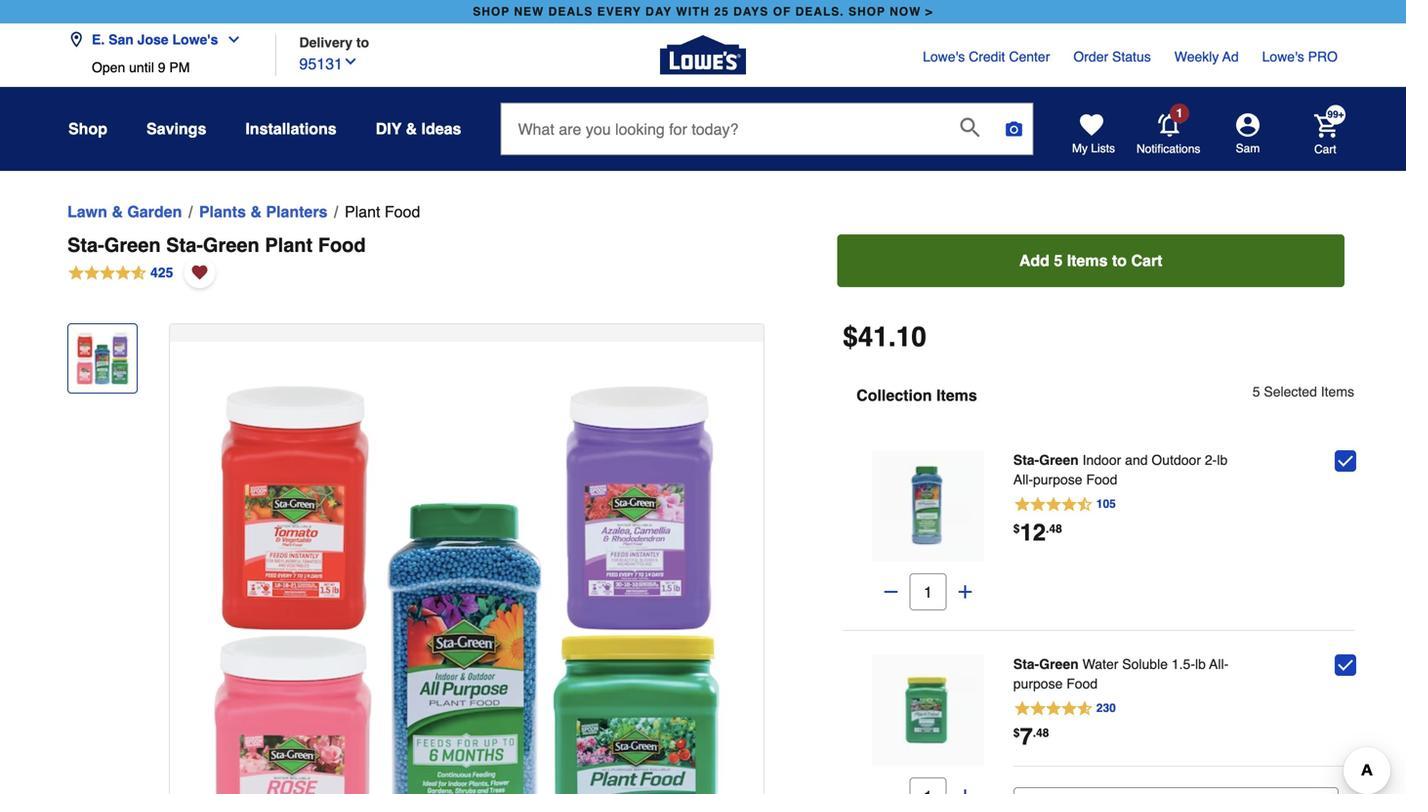 Task type: vqa. For each thing, say whether or not it's contained in the screenshot.
1st included) from the top of the page
no



Task type: describe. For each thing, give the bounding box(es) containing it.
lowe's inside button
[[172, 32, 218, 47]]

shop new deals every day with 25 days of deals. shop now >
[[473, 5, 934, 19]]

$ for 7
[[1014, 726, 1020, 740]]

order status link
[[1074, 47, 1151, 66]]

green left indoor
[[1039, 452, 1079, 468]]

weekly ad
[[1175, 49, 1239, 64]]

lists
[[1091, 142, 1115, 155]]

sam
[[1236, 142, 1260, 155]]

until
[[129, 60, 154, 75]]

lawn
[[67, 203, 107, 221]]

lowe's pro link
[[1263, 47, 1338, 66]]

plus image
[[956, 786, 975, 794]]

green up 425 button
[[104, 234, 161, 256]]

diy & ideas
[[376, 120, 461, 138]]

delivery
[[299, 35, 353, 50]]

diy
[[376, 120, 402, 138]]

status
[[1113, 49, 1151, 64]]

food down plant food link
[[318, 234, 366, 256]]

lowe's home improvement notification center image
[[1158, 114, 1182, 137]]

now
[[890, 5, 922, 19]]

my lists link
[[1072, 113, 1115, 156]]

pro
[[1309, 49, 1338, 64]]

with
[[676, 5, 710, 19]]

25
[[714, 5, 729, 19]]

open
[[92, 60, 125, 75]]

deals.
[[796, 5, 845, 19]]

sta-green plant food image
[[170, 342, 764, 794]]

search image
[[961, 117, 980, 137]]

cart inside button
[[1132, 252, 1163, 270]]

425
[[150, 264, 173, 280]]

425 button
[[67, 257, 174, 288]]

savings button
[[147, 111, 206, 147]]

weekly
[[1175, 49, 1219, 64]]

plants & planters link
[[199, 200, 328, 224]]

2-
[[1205, 452, 1217, 468]]

lowe's credit center
[[923, 49, 1050, 64]]

selected
[[1264, 384, 1318, 400]]

water
[[1083, 656, 1119, 672]]

plant food link
[[345, 200, 420, 224]]

chevron down image
[[218, 32, 242, 47]]

. for 41
[[889, 321, 896, 353]]

sta-green for 7
[[1014, 656, 1079, 672]]

1
[[1177, 106, 1183, 120]]

0 vertical spatial cart
[[1315, 142, 1337, 156]]

2 stepper number input field with increment and decrement buttons number field from the top
[[910, 778, 947, 794]]

99+
[[1328, 109, 1345, 120]]

sta- up heart filled icon
[[166, 234, 203, 256]]

order status
[[1074, 49, 1151, 64]]

lowe's home improvement lists image
[[1080, 113, 1104, 137]]

48 for 7
[[1036, 726, 1050, 740]]

95131
[[299, 55, 343, 73]]

e.
[[92, 32, 105, 47]]

>
[[926, 5, 934, 19]]

sta-green plant food  - thumbnail image
[[72, 328, 133, 389]]

add 5 items to cart
[[1020, 252, 1163, 270]]

days
[[734, 5, 769, 19]]

sta-green for 12
[[1014, 452, 1079, 468]]

lowe's home improvement cart image
[[1315, 114, 1338, 137]]

purpose inside indoor and outdoor 2-lb all-purpose food
[[1033, 472, 1083, 487]]

5 inside button
[[1054, 252, 1063, 270]]

pm
[[169, 60, 190, 75]]

& for lawn
[[112, 203, 123, 221]]

shop new deals every day with 25 days of deals. shop now > link
[[469, 0, 937, 23]]

day
[[646, 5, 672, 19]]

of
[[773, 5, 791, 19]]

food inside indoor and outdoor 2-lb all-purpose food
[[1087, 472, 1118, 487]]

add
[[1020, 252, 1050, 270]]

e. san jose lowe's
[[92, 32, 218, 47]]

41
[[858, 321, 889, 353]]

. for 12
[[1046, 522, 1050, 536]]

lb inside water soluble 1.5-lb all- purpose food
[[1196, 656, 1206, 672]]

installations
[[246, 120, 337, 138]]

plant food
[[345, 203, 420, 221]]

every
[[597, 5, 642, 19]]

san
[[109, 32, 134, 47]]

ideas
[[422, 120, 461, 138]]

ad
[[1223, 49, 1239, 64]]

e. san jose lowe's button
[[68, 20, 249, 60]]

location image
[[68, 32, 84, 47]]

planters
[[266, 203, 328, 221]]

4.6 stars image containing 425
[[67, 262, 174, 283]]

1 shop from the left
[[473, 5, 510, 19]]

lowe's pro
[[1263, 49, 1338, 64]]

quickview image for 7
[[919, 700, 938, 720]]

notifications
[[1137, 142, 1201, 156]]

all- inside indoor and outdoor 2-lb all-purpose food
[[1014, 472, 1033, 487]]

my lists
[[1072, 142, 1115, 155]]

4.6 stars image containing 230
[[1014, 699, 1117, 719]]

green left water
[[1039, 656, 1079, 672]]

1.5-
[[1172, 656, 1196, 672]]

jose
[[137, 32, 169, 47]]

sta- down lawn
[[67, 234, 104, 256]]

105
[[1097, 497, 1116, 511]]



Task type: locate. For each thing, give the bounding box(es) containing it.
plant down planters
[[265, 234, 313, 256]]

0 vertical spatial plant
[[345, 203, 380, 221]]

lowe's for lowe's pro
[[1263, 49, 1305, 64]]

0 horizontal spatial lb
[[1196, 656, 1206, 672]]

garden
[[127, 203, 182, 221]]

2 horizontal spatial items
[[1321, 384, 1355, 400]]

0 horizontal spatial .
[[889, 321, 896, 353]]

9
[[158, 60, 166, 75]]

5 right 'add'
[[1054, 252, 1063, 270]]

lb inside indoor and outdoor 2-lb all-purpose food
[[1217, 452, 1228, 468]]

sam button
[[1201, 113, 1295, 156]]

green
[[104, 234, 161, 256], [203, 234, 260, 256], [1039, 452, 1079, 468], [1039, 656, 1079, 672]]

plant right planters
[[345, 203, 380, 221]]

quickview image
[[919, 496, 938, 516], [919, 700, 938, 720]]

$ inside $ 7 . 48
[[1014, 726, 1020, 740]]

food down diy
[[385, 203, 420, 221]]

$ 12 . 48
[[1014, 519, 1063, 546]]

to right 'add'
[[1113, 252, 1127, 270]]

4.6 stars image down "lawn & garden" link
[[67, 262, 174, 283]]

1 sta-green from the top
[[1014, 452, 1079, 468]]

to
[[356, 35, 369, 50], [1113, 252, 1127, 270]]

credit
[[969, 49, 1006, 64]]

0 vertical spatial 48
[[1050, 522, 1063, 536]]

cart
[[1315, 142, 1337, 156], [1132, 252, 1163, 270]]

lb right soluble
[[1196, 656, 1206, 672]]

2 horizontal spatial &
[[406, 120, 417, 138]]

0 horizontal spatial items
[[937, 386, 977, 404]]

0 vertical spatial sta-green
[[1014, 452, 1079, 468]]

installations button
[[246, 111, 337, 147]]

0 vertical spatial .
[[889, 321, 896, 353]]

1 horizontal spatial shop
[[849, 5, 886, 19]]

1 horizontal spatial &
[[250, 203, 262, 221]]

quickview image for 12
[[919, 496, 938, 516]]

order
[[1074, 49, 1109, 64]]

0 horizontal spatial &
[[112, 203, 123, 221]]

1 vertical spatial 4.6 stars image
[[1014, 699, 1117, 719]]

items inside button
[[1067, 252, 1108, 270]]

green down plants
[[203, 234, 260, 256]]

plants
[[199, 203, 246, 221]]

2 sta-green from the top
[[1014, 656, 1079, 672]]

& inside button
[[406, 120, 417, 138]]

1 stepper number input field with increment and decrement buttons number field from the top
[[910, 573, 947, 610]]

Search Query text field
[[502, 104, 945, 154]]

shop button
[[68, 111, 107, 147]]

and
[[1125, 452, 1148, 468]]

1 horizontal spatial lowe's
[[923, 49, 965, 64]]

lowe's
[[172, 32, 218, 47], [923, 49, 965, 64], [1263, 49, 1305, 64]]

1 vertical spatial stepper number input field with increment and decrement buttons number field
[[910, 778, 947, 794]]

1 vertical spatial to
[[1113, 252, 1127, 270]]

outdoor
[[1152, 452, 1201, 468]]

plus image
[[956, 582, 975, 602]]

0 horizontal spatial lowe's
[[172, 32, 218, 47]]

1 horizontal spatial 5
[[1253, 384, 1261, 400]]

0 horizontal spatial shop
[[473, 5, 510, 19]]

minus image
[[882, 582, 901, 602]]

1 horizontal spatial to
[[1113, 252, 1127, 270]]

None search field
[[501, 103, 1034, 173]]

& right diy
[[406, 120, 417, 138]]

shop left now
[[849, 5, 886, 19]]

1 vertical spatial cart
[[1132, 252, 1163, 270]]

0 horizontal spatial to
[[356, 35, 369, 50]]

0 vertical spatial stepper number input field with increment and decrement buttons number field
[[910, 573, 947, 610]]

1 vertical spatial sta-green
[[1014, 656, 1079, 672]]

food inside plant food link
[[385, 203, 420, 221]]

4.5 stars image
[[1014, 495, 1117, 515]]

1 vertical spatial quickview image
[[919, 700, 938, 720]]

items right selected
[[1321, 384, 1355, 400]]

10
[[896, 321, 927, 353]]

plant
[[345, 203, 380, 221], [265, 234, 313, 256]]

stepper number input field with increment and decrement buttons number field left plus image
[[910, 778, 947, 794]]

$ inside '$ 12 . 48'
[[1014, 522, 1020, 536]]

1 horizontal spatial all-
[[1210, 656, 1229, 672]]

sta- up 4.5 stars image
[[1014, 452, 1040, 468]]

2 horizontal spatial lowe's
[[1263, 49, 1305, 64]]

2 vertical spatial $
[[1014, 726, 1020, 740]]

$ 7 . 48
[[1014, 723, 1050, 750]]

0 vertical spatial quickview image
[[919, 496, 938, 516]]

2 shop from the left
[[849, 5, 886, 19]]

4.6 stars image up $ 7 . 48
[[1014, 699, 1117, 719]]

0 horizontal spatial plant
[[265, 234, 313, 256]]

lowe's up pm on the top of the page
[[172, 32, 218, 47]]

lowe's left credit at the right top of the page
[[923, 49, 965, 64]]

&
[[406, 120, 417, 138], [112, 203, 123, 221], [250, 203, 262, 221]]

1 horizontal spatial cart
[[1315, 142, 1337, 156]]

0 vertical spatial 4.6 stars image
[[67, 262, 174, 283]]

12
[[1020, 519, 1046, 546]]

sta-
[[67, 234, 104, 256], [166, 234, 203, 256], [1014, 452, 1040, 468], [1014, 656, 1040, 672]]

1 horizontal spatial items
[[1067, 252, 1108, 270]]

0 horizontal spatial cart
[[1132, 252, 1163, 270]]

weekly ad link
[[1175, 47, 1239, 66]]

lb
[[1217, 452, 1228, 468], [1196, 656, 1206, 672]]

48 inside $ 7 . 48
[[1036, 726, 1050, 740]]

food down indoor
[[1087, 472, 1118, 487]]

lawn & garden link
[[67, 200, 182, 224]]

.
[[889, 321, 896, 353], [1046, 522, 1050, 536], [1033, 726, 1036, 740]]

1 quickview image from the top
[[919, 496, 938, 516]]

soluble
[[1123, 656, 1168, 672]]

shop left new
[[473, 5, 510, 19]]

1 vertical spatial all-
[[1210, 656, 1229, 672]]

0 vertical spatial all-
[[1014, 472, 1033, 487]]

deals
[[549, 5, 593, 19]]

open until 9 pm
[[92, 60, 190, 75]]

my
[[1072, 142, 1088, 155]]

new
[[514, 5, 544, 19]]

1 vertical spatial 48
[[1036, 726, 1050, 740]]

2 horizontal spatial .
[[1046, 522, 1050, 536]]

0 vertical spatial 5
[[1054, 252, 1063, 270]]

1 horizontal spatial 4.6 stars image
[[1014, 699, 1117, 719]]

all- up 4.5 stars image
[[1014, 472, 1033, 487]]

& for plants
[[250, 203, 262, 221]]

48 right 7
[[1036, 726, 1050, 740]]

add 5 items to cart button
[[837, 234, 1345, 287]]

& right lawn
[[112, 203, 123, 221]]

lowe's for lowe's credit center
[[923, 49, 965, 64]]

purpose up 4.5 stars image
[[1033, 472, 1083, 487]]

shop
[[473, 5, 510, 19], [849, 5, 886, 19]]

collection
[[857, 386, 932, 404]]

to up chevron down image at the left top of page
[[356, 35, 369, 50]]

indoor and outdoor 2-lb all-purpose food
[[1014, 452, 1228, 487]]

heart filled image
[[192, 262, 207, 283]]

Stepper number input field with increment and decrement buttons number field
[[910, 573, 947, 610], [910, 778, 947, 794]]

48 for 12
[[1050, 522, 1063, 536]]

& for diy
[[406, 120, 417, 138]]

0 vertical spatial lb
[[1217, 452, 1228, 468]]

5 left selected
[[1253, 384, 1261, 400]]

$ 41 . 10
[[843, 321, 927, 353]]

. inside '$ 12 . 48'
[[1046, 522, 1050, 536]]

water soluble 1.5-lb all- purpose food
[[1014, 656, 1229, 692]]

center
[[1009, 49, 1050, 64]]

purpose
[[1033, 472, 1083, 487], [1014, 676, 1063, 692]]

0 vertical spatial $
[[843, 321, 858, 353]]

items for selected
[[1321, 384, 1355, 400]]

$ for 41
[[843, 321, 858, 353]]

shop
[[68, 120, 107, 138]]

items for 5
[[1067, 252, 1108, 270]]

lowe's credit center link
[[923, 47, 1050, 66]]

savings
[[147, 120, 206, 138]]

1 vertical spatial lb
[[1196, 656, 1206, 672]]

0 horizontal spatial 5
[[1054, 252, 1063, 270]]

purpose up $ 7 . 48
[[1014, 676, 1063, 692]]

items right 'add'
[[1067, 252, 1108, 270]]

$ for 12
[[1014, 522, 1020, 536]]

camera image
[[1005, 119, 1024, 139]]

1 vertical spatial plant
[[265, 234, 313, 256]]

items
[[1067, 252, 1108, 270], [1321, 384, 1355, 400], [937, 386, 977, 404]]

1 horizontal spatial lb
[[1217, 452, 1228, 468]]

1 horizontal spatial .
[[1033, 726, 1036, 740]]

food
[[385, 203, 420, 221], [318, 234, 366, 256], [1087, 472, 1118, 487], [1067, 676, 1098, 692]]

2 quickview image from the top
[[919, 700, 938, 720]]

food down water
[[1067, 676, 1098, 692]]

48 inside '$ 12 . 48'
[[1050, 522, 1063, 536]]

sta-green sta-green plant food
[[67, 234, 366, 256]]

0 vertical spatial purpose
[[1033, 472, 1083, 487]]

collection items
[[857, 386, 977, 404]]

purpose inside water soluble 1.5-lb all- purpose food
[[1014, 676, 1063, 692]]

sta- up 7
[[1014, 656, 1040, 672]]

sta-green left water
[[1014, 656, 1079, 672]]

48 right 12
[[1050, 522, 1063, 536]]

0 vertical spatial to
[[356, 35, 369, 50]]

1 vertical spatial $
[[1014, 522, 1020, 536]]

items right collection
[[937, 386, 977, 404]]

0 horizontal spatial 4.6 stars image
[[67, 262, 174, 283]]

& right plants
[[250, 203, 262, 221]]

chevron down image
[[343, 54, 358, 69]]

lb right outdoor
[[1217, 452, 1228, 468]]

1 vertical spatial .
[[1046, 522, 1050, 536]]

sta-green
[[1014, 452, 1079, 468], [1014, 656, 1079, 672]]

1 vertical spatial purpose
[[1014, 676, 1063, 692]]

5 selected items
[[1253, 384, 1355, 400]]

lawn & garden
[[67, 203, 182, 221]]

stepper number input field with increment and decrement buttons number field left plus icon
[[910, 573, 947, 610]]

sta-green up 4.5 stars image
[[1014, 452, 1079, 468]]

lowe's inside 'link'
[[923, 49, 965, 64]]

to inside button
[[1113, 252, 1127, 270]]

1 horizontal spatial plant
[[345, 203, 380, 221]]

0 horizontal spatial all-
[[1014, 472, 1033, 487]]

plants & planters
[[199, 203, 328, 221]]

95131 button
[[299, 50, 358, 76]]

diy & ideas button
[[376, 111, 461, 147]]

lowe's home improvement logo image
[[660, 12, 746, 98]]

delivery to
[[299, 35, 369, 50]]

1 vertical spatial 5
[[1253, 384, 1261, 400]]

all- inside water soluble 1.5-lb all- purpose food
[[1210, 656, 1229, 672]]

all- right '1.5-'
[[1210, 656, 1229, 672]]

lowe's left pro
[[1263, 49, 1305, 64]]

indoor
[[1083, 452, 1122, 468]]

4.6 stars image
[[67, 262, 174, 283], [1014, 699, 1117, 719]]

48
[[1050, 522, 1063, 536], [1036, 726, 1050, 740]]

food inside water soluble 1.5-lb all- purpose food
[[1067, 676, 1098, 692]]

. inside $ 7 . 48
[[1033, 726, 1036, 740]]

7
[[1020, 723, 1033, 750]]

. for 7
[[1033, 726, 1036, 740]]

2 vertical spatial .
[[1033, 726, 1036, 740]]

230
[[1097, 701, 1116, 715]]



